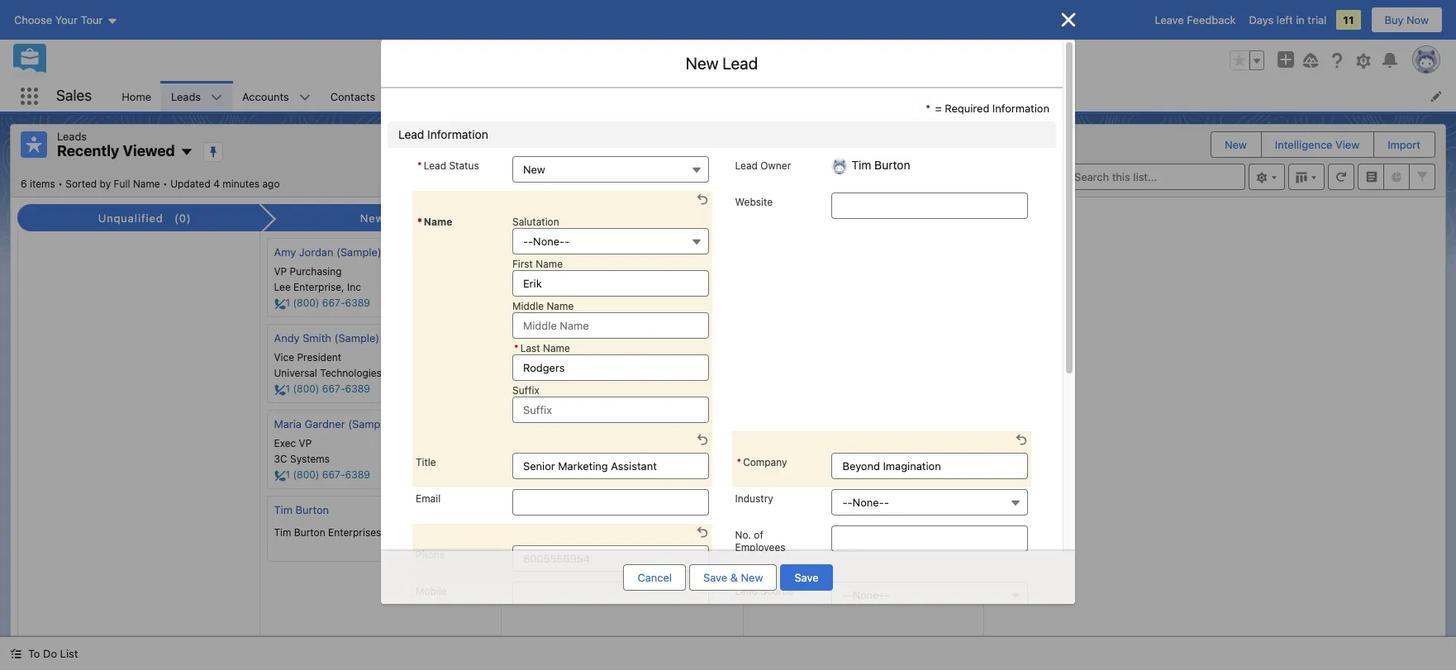 Task type: describe. For each thing, give the bounding box(es) containing it.
in
[[1296, 13, 1305, 26]]

to do list button
[[0, 637, 88, 670]]

employees
[[735, 541, 786, 554]]

name inside the recently viewed|leads|list view element
[[133, 177, 160, 190]]

to
[[28, 647, 40, 660]]

technologies
[[320, 367, 382, 379]]

none- inside 'salutation --none--'
[[533, 235, 565, 248]]

enterprise,
[[294, 281, 344, 294]]

burton for tim burton enterprises
[[294, 526, 325, 539]]

phone
[[416, 549, 445, 561]]

contacts list item
[[320, 81, 407, 112]]

tasks
[[1007, 90, 1035, 103]]

full
[[114, 177, 130, 190]]

list
[[60, 647, 78, 660]]

sales
[[56, 87, 92, 104]]

2 • from the left
[[163, 177, 168, 190]]

save for save & new
[[703, 571, 728, 584]]

* company
[[737, 456, 787, 469]]

* last name
[[514, 342, 570, 355]]

* lead status
[[417, 160, 479, 172]]

First Name text field
[[512, 270, 709, 297]]

lead owner
[[735, 160, 791, 172]]

amy jordan (sample) link
[[274, 246, 382, 259]]

1 vertical spatial information
[[427, 127, 488, 141]]

feedback
[[1187, 13, 1236, 26]]

cancel button
[[624, 565, 686, 591]]

save for save
[[795, 571, 819, 584]]

recently viewed
[[57, 142, 175, 160]]

* for * last name
[[514, 342, 519, 355]]

name for first
[[536, 258, 563, 270]]

none- inside button
[[853, 496, 884, 509]]

recently
[[57, 142, 119, 160]]

last
[[520, 342, 540, 355]]

Suffix text field
[[512, 397, 709, 423]]

analytics
[[941, 90, 987, 103]]

tim for tim burton
[[274, 503, 293, 516]]

6 items • sorted by full name • updated 4 minutes ago
[[21, 177, 280, 190]]

list containing home
[[112, 81, 1457, 112]]

Search Recently Viewed list view. search field
[[1047, 163, 1246, 190]]

accounts list item
[[232, 81, 320, 112]]

industry
[[735, 493, 774, 505]]

inc.
[[559, 281, 576, 294]]

6
[[21, 177, 27, 190]]

administrator
[[553, 265, 616, 278]]

tim burton enterprises
[[274, 526, 381, 539]]

email
[[416, 493, 441, 505]]

universal
[[274, 367, 317, 379]]

sorted
[[65, 177, 97, 190]]

click to dial disabled image for tim burton
[[274, 542, 470, 554]]

salutation
[[512, 216, 559, 228]]

recently viewed status
[[21, 177, 170, 190]]

Lead Status, New button
[[512, 156, 709, 183]]

tim burton link
[[274, 503, 329, 516]]

to do list
[[28, 647, 78, 660]]

click to dial disabled image down first name text field
[[516, 297, 712, 310]]

save & new
[[703, 571, 763, 584]]

burton for tim burton
[[296, 503, 329, 516]]

Email text field
[[512, 489, 709, 516]]

buy now
[[1385, 13, 1429, 26]]

middle name
[[512, 300, 574, 312]]

3c
[[274, 453, 287, 465]]

medlife,
[[516, 281, 556, 294]]

no. of employees
[[735, 529, 786, 554]]

systems
[[290, 453, 330, 465]]

Last Name text field
[[512, 355, 709, 381]]

andy
[[274, 331, 300, 345]]

cancel
[[638, 571, 672, 584]]

tim burton
[[274, 503, 329, 516]]

required
[[945, 102, 990, 115]]

system
[[516, 265, 550, 278]]

leave
[[1155, 13, 1184, 26]]

by
[[100, 177, 111, 190]]

maria
[[274, 417, 302, 430]]

no.
[[735, 529, 751, 541]]

click to dial disabled image for andy smith (sample)
[[274, 383, 470, 396]]

first name
[[512, 258, 563, 270]]

(sample) for amy jordan (sample)
[[336, 246, 382, 259]]

jordan
[[299, 246, 334, 259]]

website
[[735, 196, 773, 208]]

list view controls image
[[1249, 163, 1285, 190]]

text default image
[[10, 648, 21, 660]]

name for *
[[424, 216, 453, 228]]

* = required information
[[926, 102, 1050, 115]]

intelligence view button
[[1262, 132, 1373, 157]]

system administrator medlife, inc.
[[516, 265, 616, 294]]

items
[[30, 177, 55, 190]]

vice
[[274, 351, 294, 364]]

leave feedback link
[[1155, 13, 1236, 26]]



Task type: locate. For each thing, give the bounding box(es) containing it.
(1) right 'working'
[[650, 212, 665, 225]]

1 horizontal spatial information
[[993, 102, 1050, 115]]

None text field
[[832, 453, 1028, 479], [512, 582, 709, 608], [832, 453, 1028, 479], [512, 582, 709, 608]]

0 horizontal spatial save
[[703, 571, 728, 584]]

(1) for working
[[650, 212, 665, 225]]

0 vertical spatial none-
[[533, 235, 565, 248]]

* left last
[[514, 342, 519, 355]]

tasks list item
[[997, 81, 1066, 112]]

0 vertical spatial burton
[[296, 503, 329, 516]]

contacts link
[[320, 81, 386, 112]]

salutation --none--
[[512, 216, 570, 248]]

(sample)
[[336, 246, 382, 259], [579, 246, 624, 259], [334, 331, 380, 345], [348, 417, 393, 430]]

(0)
[[174, 212, 191, 225]]

(sample) up the administrator
[[579, 246, 624, 259]]

(sample) up inc
[[336, 246, 382, 259]]

middle
[[512, 300, 544, 312]]

2 tim from the top
[[274, 526, 291, 539]]

now
[[1407, 13, 1429, 26]]

save button
[[781, 565, 833, 591]]

4
[[213, 177, 220, 190]]

tim
[[274, 503, 293, 516], [274, 526, 291, 539]]

vice president universal technologies
[[274, 351, 382, 379]]

1 vertical spatial vp
[[299, 437, 312, 449]]

Middle Name text field
[[512, 312, 709, 339]]

0 horizontal spatial •
[[58, 177, 63, 190]]

burton down tim burton link
[[294, 526, 325, 539]]

lead information
[[398, 127, 488, 141]]

1 save from the left
[[703, 571, 728, 584]]

vp purchasing lee enterprise, inc
[[274, 265, 361, 294]]

accounts
[[242, 90, 289, 103]]

save left &
[[703, 571, 728, 584]]

list item
[[603, 81, 672, 112]]

1 horizontal spatial save
[[795, 571, 819, 584]]

none- up no. of employees text box
[[853, 496, 884, 509]]

click to dial disabled image for amy jordan (sample)
[[274, 297, 470, 310]]

click to dial disabled image
[[274, 297, 470, 310], [516, 297, 712, 310], [274, 383, 470, 396], [274, 469, 470, 482], [274, 542, 470, 554]]

1 vertical spatial burton
[[294, 526, 325, 539]]

* right (4)
[[417, 216, 422, 228]]

2 save from the left
[[795, 571, 819, 584]]

1 • from the left
[[58, 177, 63, 190]]

-
[[523, 235, 528, 248], [528, 235, 533, 248], [565, 235, 570, 248], [843, 496, 848, 509], [848, 496, 853, 509], [884, 496, 889, 509]]

* for * company
[[737, 456, 742, 469]]

sarah loehr (sample)
[[516, 246, 624, 259]]

leads list item
[[161, 81, 232, 112]]

(1) for nurturing
[[895, 212, 911, 225]]

buy now button
[[1371, 7, 1443, 33]]

(1) right nurturing
[[895, 212, 911, 225]]

status
[[449, 160, 479, 172]]

(sample) right the gardner
[[348, 417, 393, 430]]

•
[[58, 177, 63, 190], [163, 177, 168, 190]]

0 horizontal spatial vp
[[274, 265, 287, 278]]

president
[[297, 351, 342, 364]]

suffix
[[512, 384, 540, 397]]

import button
[[1375, 132, 1434, 157]]

leads link
[[161, 81, 211, 112]]

new button
[[1212, 132, 1260, 157]]

none- down "salutation"
[[533, 235, 565, 248]]

name
[[133, 177, 160, 190], [424, 216, 453, 228], [536, 258, 563, 270], [547, 300, 574, 312], [543, 342, 570, 355]]

• right items
[[58, 177, 63, 190]]

1 (1) from the left
[[650, 212, 665, 225]]

vp up lee
[[274, 265, 287, 278]]

Salutation button
[[512, 228, 709, 255]]

1 vertical spatial leads
[[57, 130, 87, 143]]

contacts
[[330, 90, 376, 103]]

click to dial disabled image down inc
[[274, 297, 470, 310]]

* down lead information
[[417, 160, 422, 172]]

leads right home link
[[171, 90, 201, 103]]

loehr
[[548, 246, 576, 259]]

click to dial disabled image for maria gardner (sample)
[[274, 469, 470, 482]]

buy
[[1385, 13, 1404, 26]]

vp inside exec vp 3c systems
[[299, 437, 312, 449]]

&
[[731, 571, 738, 584]]

working
[[592, 212, 638, 225]]

0 vertical spatial information
[[993, 102, 1050, 115]]

(4)
[[396, 212, 413, 225]]

(sample) for andy smith (sample)
[[334, 331, 380, 345]]

Phone text field
[[512, 546, 709, 572]]

name for middle
[[547, 300, 574, 312]]

information
[[993, 102, 1050, 115], [427, 127, 488, 141]]

* for * = required information
[[926, 102, 931, 115]]

* name
[[417, 216, 453, 228]]

exec
[[274, 437, 296, 449]]

vp inside vp purchasing lee enterprise, inc
[[274, 265, 287, 278]]

of
[[754, 529, 764, 541]]

information right required
[[993, 102, 1050, 115]]

save inside save button
[[795, 571, 819, 584]]

maria gardner (sample) link
[[274, 417, 393, 430]]

days
[[1249, 13, 1274, 26]]

ago
[[262, 177, 280, 190]]

burton up tim burton enterprises
[[296, 503, 329, 516]]

andy smith (sample)
[[274, 331, 380, 345]]

trial
[[1308, 13, 1327, 26]]

Website text field
[[832, 193, 1028, 219]]

inverse image
[[1059, 10, 1079, 30]]

amy
[[274, 246, 296, 259]]

unqualified
[[98, 212, 163, 225]]

• left updated
[[163, 177, 168, 190]]

leads
[[171, 90, 201, 103], [57, 130, 87, 143]]

accounts link
[[232, 81, 299, 112]]

title
[[416, 456, 436, 469]]

tim down tim burton
[[274, 526, 291, 539]]

0 vertical spatial leads
[[171, 90, 201, 103]]

days left in trial
[[1249, 13, 1327, 26]]

1 horizontal spatial none-
[[853, 496, 884, 509]]

enterprises
[[328, 526, 381, 539]]

0 vertical spatial tim
[[274, 503, 293, 516]]

1 vertical spatial tim
[[274, 526, 291, 539]]

tim for tim burton enterprises
[[274, 526, 291, 539]]

vp up systems
[[299, 437, 312, 449]]

information up status
[[427, 127, 488, 141]]

tim up tim burton enterprises
[[274, 503, 293, 516]]

Title text field
[[512, 453, 709, 479]]

recently viewed|leads|list view element
[[10, 124, 1447, 637]]

gardner
[[305, 417, 345, 430]]

save inside save & new button
[[703, 571, 728, 584]]

import
[[1388, 138, 1421, 151]]

maria gardner (sample)
[[274, 417, 393, 430]]

0 vertical spatial vp
[[274, 265, 287, 278]]

save right &
[[795, 571, 819, 584]]

lee
[[274, 281, 291, 294]]

0 horizontal spatial leads
[[57, 130, 87, 143]]

None search field
[[1047, 163, 1246, 190]]

list
[[112, 81, 1457, 112]]

11
[[1344, 13, 1354, 26]]

andy smith (sample) link
[[274, 331, 380, 345]]

(sample) for maria gardner (sample)
[[348, 417, 393, 430]]

save & new button
[[689, 565, 777, 591]]

--none--
[[843, 496, 889, 509]]

select list display image
[[1289, 163, 1325, 190]]

(sample) for sarah loehr (sample)
[[579, 246, 624, 259]]

exec vp 3c systems
[[274, 437, 330, 465]]

* left =
[[926, 102, 931, 115]]

nurturing
[[830, 212, 884, 225]]

1 horizontal spatial •
[[163, 177, 168, 190]]

group
[[1230, 50, 1265, 70]]

amy jordan (sample)
[[274, 246, 382, 259]]

sarah
[[516, 246, 545, 259]]

No. of Employees text field
[[832, 526, 1028, 552]]

1 horizontal spatial leads
[[171, 90, 201, 103]]

home
[[122, 90, 151, 103]]

leads inside list item
[[171, 90, 201, 103]]

owner
[[761, 160, 791, 172]]

1 vertical spatial none-
[[853, 496, 884, 509]]

inc
[[347, 281, 361, 294]]

updated
[[170, 177, 211, 190]]

first
[[512, 258, 533, 270]]

smith
[[303, 331, 331, 345]]

* for * name
[[417, 216, 422, 228]]

viewed
[[123, 142, 175, 160]]

=
[[935, 102, 942, 115]]

view
[[1336, 138, 1360, 151]]

company
[[743, 456, 787, 469]]

tasks link
[[997, 81, 1045, 112]]

(sample) up technologies
[[334, 331, 380, 345]]

(1)
[[650, 212, 665, 225], [895, 212, 911, 225]]

* left company
[[737, 456, 742, 469]]

1 horizontal spatial vp
[[299, 437, 312, 449]]

1 tim from the top
[[274, 503, 293, 516]]

0 horizontal spatial information
[[427, 127, 488, 141]]

0 horizontal spatial none-
[[533, 235, 565, 248]]

0 horizontal spatial (1)
[[650, 212, 665, 225]]

analytics link
[[931, 81, 997, 112]]

click to dial disabled image up "enterprises"
[[274, 469, 470, 482]]

intelligence view
[[1275, 138, 1360, 151]]

click to dial disabled image down technologies
[[274, 383, 470, 396]]

* for * lead status
[[417, 160, 422, 172]]

leads down sales on the top left of the page
[[57, 130, 87, 143]]

2 (1) from the left
[[895, 212, 911, 225]]

click to dial disabled image down "enterprises"
[[274, 542, 470, 554]]

left
[[1277, 13, 1293, 26]]

new lead
[[686, 54, 758, 73]]

none-
[[533, 235, 565, 248], [853, 496, 884, 509]]

Industry button
[[832, 489, 1028, 516]]

1 horizontal spatial (1)
[[895, 212, 911, 225]]



Task type: vqa. For each thing, say whether or not it's contained in the screenshot.
Forecasts "link"
no



